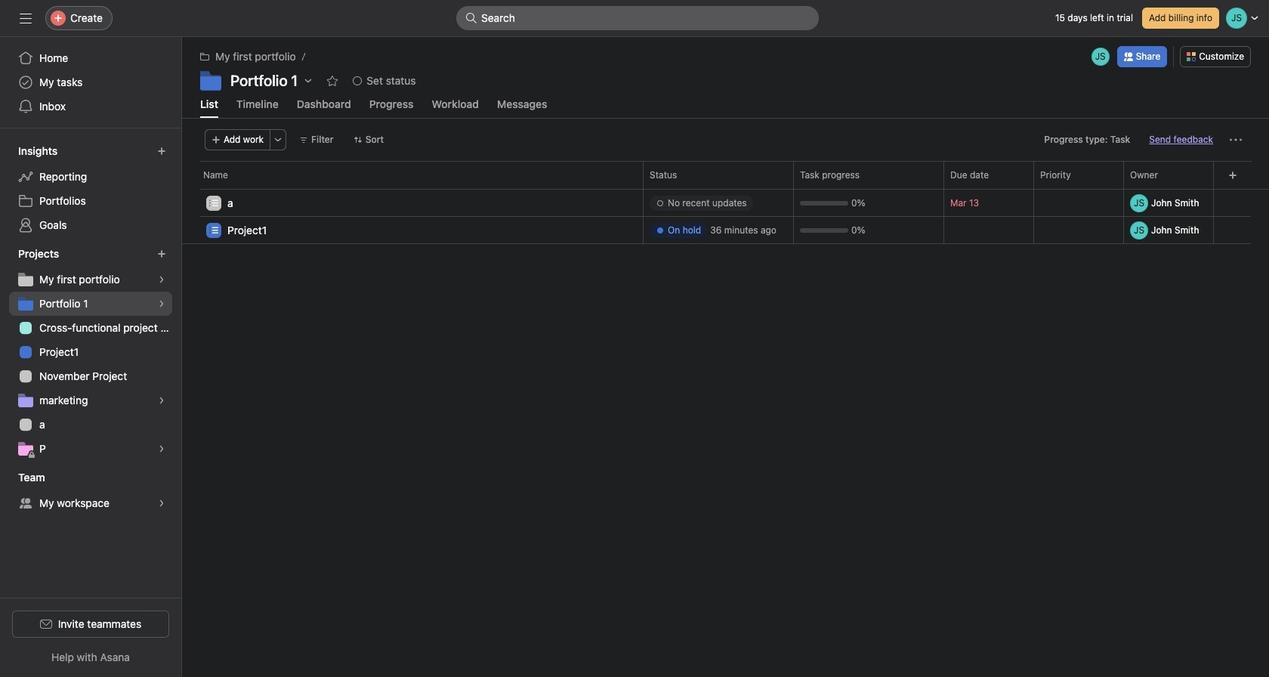 Task type: describe. For each thing, give the bounding box(es) containing it.
see details, p image
[[157, 444, 166, 453]]

0 horizontal spatial more actions image
[[274, 135, 283, 144]]

see details, portfolio 1 image
[[157, 299, 166, 308]]

4 row from the top
[[182, 216, 1270, 246]]

due date for project1 cell
[[944, 216, 1035, 244]]

2 row from the top
[[182, 188, 1270, 190]]

list image
[[209, 198, 218, 207]]

add to starred image
[[327, 75, 339, 87]]

prominent image
[[466, 12, 478, 24]]

1 horizontal spatial more actions image
[[1230, 134, 1242, 146]]

1 row from the top
[[182, 161, 1270, 189]]

see details, my workspace image
[[157, 499, 166, 508]]



Task type: vqa. For each thing, say whether or not it's contained in the screenshot.
MORE ACTIONS image
yes



Task type: locate. For each thing, give the bounding box(es) containing it.
remove image
[[1211, 198, 1220, 207]]

new project or portfolio image
[[157, 249, 166, 258]]

insights element
[[0, 138, 181, 240]]

teams element
[[0, 464, 181, 518]]

list image
[[209, 226, 218, 235]]

3 row from the top
[[182, 189, 1270, 218]]

global element
[[0, 37, 181, 128]]

row
[[182, 161, 1270, 189], [182, 188, 1270, 190], [182, 189, 1270, 218], [182, 216, 1270, 246]]

hide sidebar image
[[20, 12, 32, 24]]

projects element
[[0, 240, 181, 464]]

more actions image
[[1230, 134, 1242, 146], [274, 135, 283, 144]]

list box
[[456, 6, 819, 30]]

new insights image
[[157, 147, 166, 156]]

see details, my first portfolio image
[[157, 275, 166, 284]]

cell
[[182, 189, 644, 218], [643, 189, 794, 217], [1124, 189, 1223, 217], [182, 216, 644, 246], [643, 216, 794, 244]]

add field image
[[1228, 171, 1238, 180]]

see details, marketing image
[[157, 396, 166, 405]]



